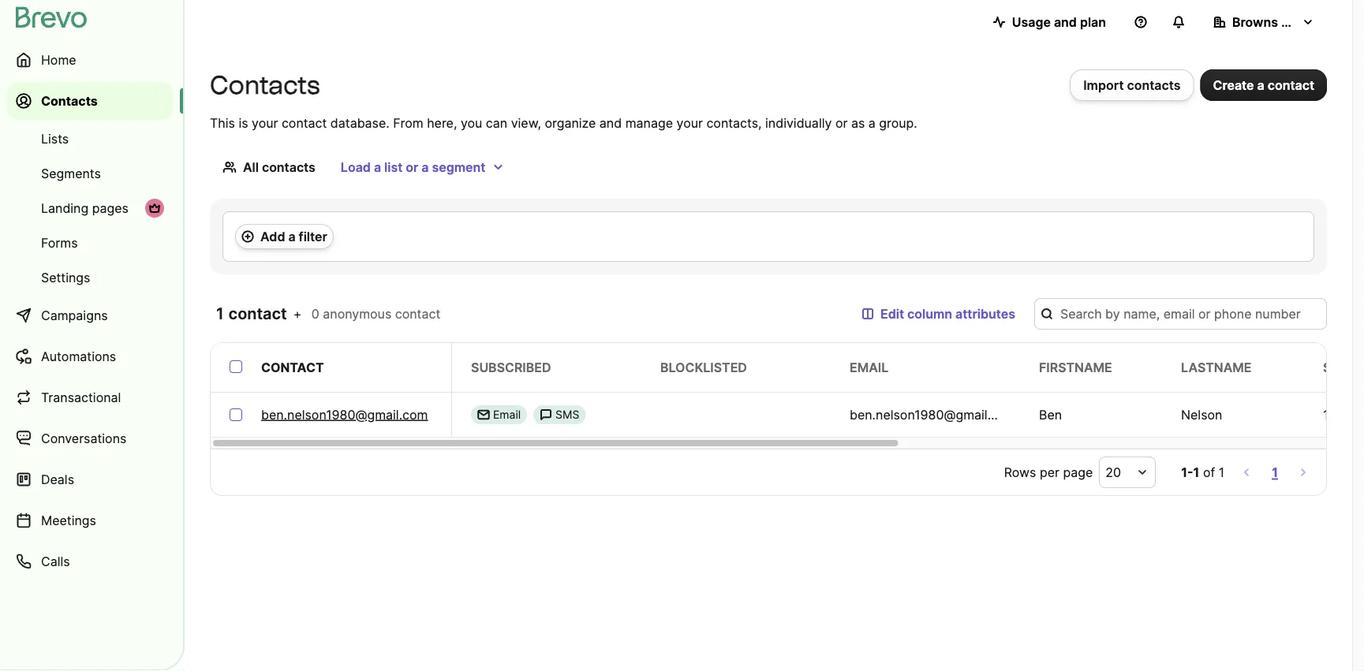 Task type: describe. For each thing, give the bounding box(es) containing it.
or inside 'button'
[[406, 159, 419, 175]]

20 button
[[1100, 457, 1157, 489]]

this is your contact database. from here, you can view, organize and manage your contacts, individually or as a group.
[[210, 115, 918, 131]]

browns enterprise button
[[1201, 6, 1345, 38]]

deals
[[41, 472, 74, 487]]

0 vertical spatial sms
[[1324, 360, 1352, 375]]

load a list or a segment button
[[328, 152, 517, 183]]

contact inside "button"
[[1268, 77, 1315, 93]]

landing pages
[[41, 201, 129, 216]]

contact inside the 1 contact + 0 anonymous contact
[[395, 306, 441, 322]]

campaigns
[[41, 308, 108, 323]]

organize
[[545, 115, 596, 131]]

filter
[[299, 229, 327, 244]]

segment
[[432, 159, 486, 175]]

contacts,
[[707, 115, 762, 131]]

add a filter button
[[235, 224, 334, 249]]

can
[[486, 115, 508, 131]]

1 contact + 0 anonymous contact
[[216, 304, 441, 324]]

a for add a filter
[[288, 229, 296, 244]]

browns enterprise
[[1233, 14, 1345, 30]]

as
[[852, 115, 865, 131]]

edit column attributes button
[[849, 298, 1029, 330]]

usage
[[1013, 14, 1051, 30]]

load
[[341, 159, 371, 175]]

1 horizontal spatial contacts
[[210, 70, 320, 100]]

170469
[[1324, 407, 1365, 423]]

settings link
[[6, 262, 174, 294]]

lists link
[[6, 123, 174, 155]]

a for load a list or a segment
[[374, 159, 381, 175]]

calls link
[[6, 543, 174, 581]]

individually
[[766, 115, 832, 131]]

edit column attributes
[[881, 306, 1016, 322]]

add
[[261, 229, 285, 244]]

home
[[41, 52, 76, 67]]

ben
[[1040, 407, 1063, 423]]

contact
[[261, 360, 324, 375]]

1 button
[[1269, 462, 1282, 484]]

lastname
[[1182, 360, 1252, 375]]

per
[[1040, 465, 1060, 480]]

contact up all contacts
[[282, 115, 327, 131]]

1 horizontal spatial or
[[836, 115, 848, 131]]

edit
[[881, 306, 905, 322]]

rows per page
[[1005, 465, 1094, 480]]

automations link
[[6, 338, 174, 376]]

1 vertical spatial sms
[[556, 409, 580, 422]]

rows
[[1005, 465, 1037, 480]]

list
[[384, 159, 403, 175]]

browns
[[1233, 14, 1279, 30]]

left___c25ys image
[[540, 409, 553, 422]]

from
[[393, 115, 424, 131]]

email
[[850, 360, 889, 375]]

left___rvooi image
[[148, 202, 161, 215]]

ben.nelson1980@gmail.com link
[[261, 406, 428, 425]]

pages
[[92, 201, 129, 216]]

add a filter
[[261, 229, 327, 244]]

create
[[1214, 77, 1255, 93]]

a for create a contact
[[1258, 77, 1265, 93]]

import contacts button
[[1071, 69, 1195, 101]]

20
[[1106, 465, 1122, 480]]

Search by name, email or phone number search field
[[1035, 298, 1328, 330]]

view,
[[511, 115, 542, 131]]

of
[[1204, 465, 1216, 480]]

1 inside button
[[1273, 465, 1279, 480]]

settings
[[41, 270, 90, 285]]

manage
[[626, 115, 673, 131]]

column
[[908, 306, 953, 322]]

here,
[[427, 115, 457, 131]]

2 your from the left
[[677, 115, 703, 131]]



Task type: locate. For each thing, give the bounding box(es) containing it.
1 horizontal spatial contacts
[[1128, 77, 1181, 93]]

firstname
[[1040, 360, 1113, 375]]

group.
[[880, 115, 918, 131]]

1 your from the left
[[252, 115, 278, 131]]

blocklisted
[[661, 360, 748, 375]]

0 horizontal spatial your
[[252, 115, 278, 131]]

and inside usage and plan button
[[1055, 14, 1077, 30]]

deals link
[[6, 461, 174, 499]]

contacts for import contacts
[[1128, 77, 1181, 93]]

create a contact button
[[1201, 69, 1328, 101]]

+
[[293, 306, 302, 322]]

contacts link
[[6, 82, 174, 120]]

campaigns link
[[6, 297, 174, 335]]

contacts right import
[[1128, 77, 1181, 93]]

nelson
[[1182, 407, 1223, 423]]

a right as on the top of page
[[869, 115, 876, 131]]

a inside "button"
[[1258, 77, 1265, 93]]

lists
[[41, 131, 69, 146]]

contact
[[1268, 77, 1315, 93], [282, 115, 327, 131], [229, 304, 287, 324], [395, 306, 441, 322]]

contact right anonymous
[[395, 306, 441, 322]]

contacts right all
[[262, 159, 316, 175]]

1 vertical spatial and
[[600, 115, 622, 131]]

0 horizontal spatial contacts
[[41, 93, 98, 109]]

0 horizontal spatial sms
[[556, 409, 580, 422]]

plan
[[1081, 14, 1107, 30]]

transactional link
[[6, 379, 174, 417]]

home link
[[6, 41, 174, 79]]

sms
[[1324, 360, 1352, 375], [556, 409, 580, 422]]

contact right create
[[1268, 77, 1315, 93]]

is
[[239, 115, 248, 131]]

ben.nelson1980@gmail.com
[[261, 407, 428, 423], [850, 407, 1017, 423]]

contact left +
[[229, 304, 287, 324]]

and left the plan
[[1055, 14, 1077, 30]]

or right list at the top
[[406, 159, 419, 175]]

contacts inside 'button'
[[1128, 77, 1181, 93]]

landing pages link
[[6, 193, 174, 224]]

email
[[493, 409, 521, 422]]

a left list at the top
[[374, 159, 381, 175]]

and
[[1055, 14, 1077, 30], [600, 115, 622, 131]]

0 horizontal spatial or
[[406, 159, 419, 175]]

0 vertical spatial and
[[1055, 14, 1077, 30]]

your right manage
[[677, 115, 703, 131]]

a right add
[[288, 229, 296, 244]]

landing
[[41, 201, 89, 216]]

forms
[[41, 235, 78, 251]]

1-1 of 1
[[1182, 465, 1225, 480]]

your right the is
[[252, 115, 278, 131]]

sms right left___c25ys image on the bottom of the page
[[556, 409, 580, 422]]

transactional
[[41, 390, 121, 405]]

forms link
[[6, 227, 174, 259]]

database.
[[331, 115, 390, 131]]

page
[[1064, 465, 1094, 480]]

1 horizontal spatial sms
[[1324, 360, 1352, 375]]

0
[[312, 306, 320, 322]]

1 vertical spatial or
[[406, 159, 419, 175]]

segments link
[[6, 158, 174, 189]]

0 vertical spatial contacts
[[1128, 77, 1181, 93]]

1 horizontal spatial and
[[1055, 14, 1077, 30]]

segments
[[41, 166, 101, 181]]

sms up 170469
[[1324, 360, 1352, 375]]

or
[[836, 115, 848, 131], [406, 159, 419, 175]]

a right create
[[1258, 77, 1265, 93]]

conversations
[[41, 431, 127, 446]]

anonymous
[[323, 306, 392, 322]]

this
[[210, 115, 235, 131]]

1 horizontal spatial your
[[677, 115, 703, 131]]

0 horizontal spatial ben.nelson1980@gmail.com
[[261, 407, 428, 423]]

1 ben.nelson1980@gmail.com from the left
[[261, 407, 428, 423]]

or left as on the top of page
[[836, 115, 848, 131]]

all
[[243, 159, 259, 175]]

automations
[[41, 349, 116, 364]]

conversations link
[[6, 420, 174, 458]]

usage and plan
[[1013, 14, 1107, 30]]

contacts up the is
[[210, 70, 320, 100]]

import contacts
[[1084, 77, 1181, 93]]

1
[[216, 304, 225, 324], [1194, 465, 1200, 480], [1219, 465, 1225, 480], [1273, 465, 1279, 480]]

all contacts
[[243, 159, 316, 175]]

contacts for all contacts
[[262, 159, 316, 175]]

0 horizontal spatial contacts
[[262, 159, 316, 175]]

usage and plan button
[[981, 6, 1119, 38]]

0 horizontal spatial and
[[600, 115, 622, 131]]

a inside button
[[288, 229, 296, 244]]

left___c25ys image
[[478, 409, 490, 422]]

2 ben.nelson1980@gmail.com from the left
[[850, 407, 1017, 423]]

0 vertical spatial or
[[836, 115, 848, 131]]

enterprise
[[1282, 14, 1345, 30]]

a right list at the top
[[422, 159, 429, 175]]

calls
[[41, 554, 70, 570]]

meetings link
[[6, 502, 174, 540]]

attributes
[[956, 306, 1016, 322]]

load a list or a segment
[[341, 159, 486, 175]]

your
[[252, 115, 278, 131], [677, 115, 703, 131]]

1 vertical spatial contacts
[[262, 159, 316, 175]]

1 horizontal spatial ben.nelson1980@gmail.com
[[850, 407, 1017, 423]]

import
[[1084, 77, 1125, 93]]

contacts
[[210, 70, 320, 100], [41, 93, 98, 109]]

and left manage
[[600, 115, 622, 131]]

subscribed
[[471, 360, 551, 375]]

meetings
[[41, 513, 96, 529]]

a
[[1258, 77, 1265, 93], [869, 115, 876, 131], [374, 159, 381, 175], [422, 159, 429, 175], [288, 229, 296, 244]]

you
[[461, 115, 483, 131]]

create a contact
[[1214, 77, 1315, 93]]

contacts up lists
[[41, 93, 98, 109]]

1-
[[1182, 465, 1194, 480]]



Task type: vqa. For each thing, say whether or not it's contained in the screenshot.
leftmost your
yes



